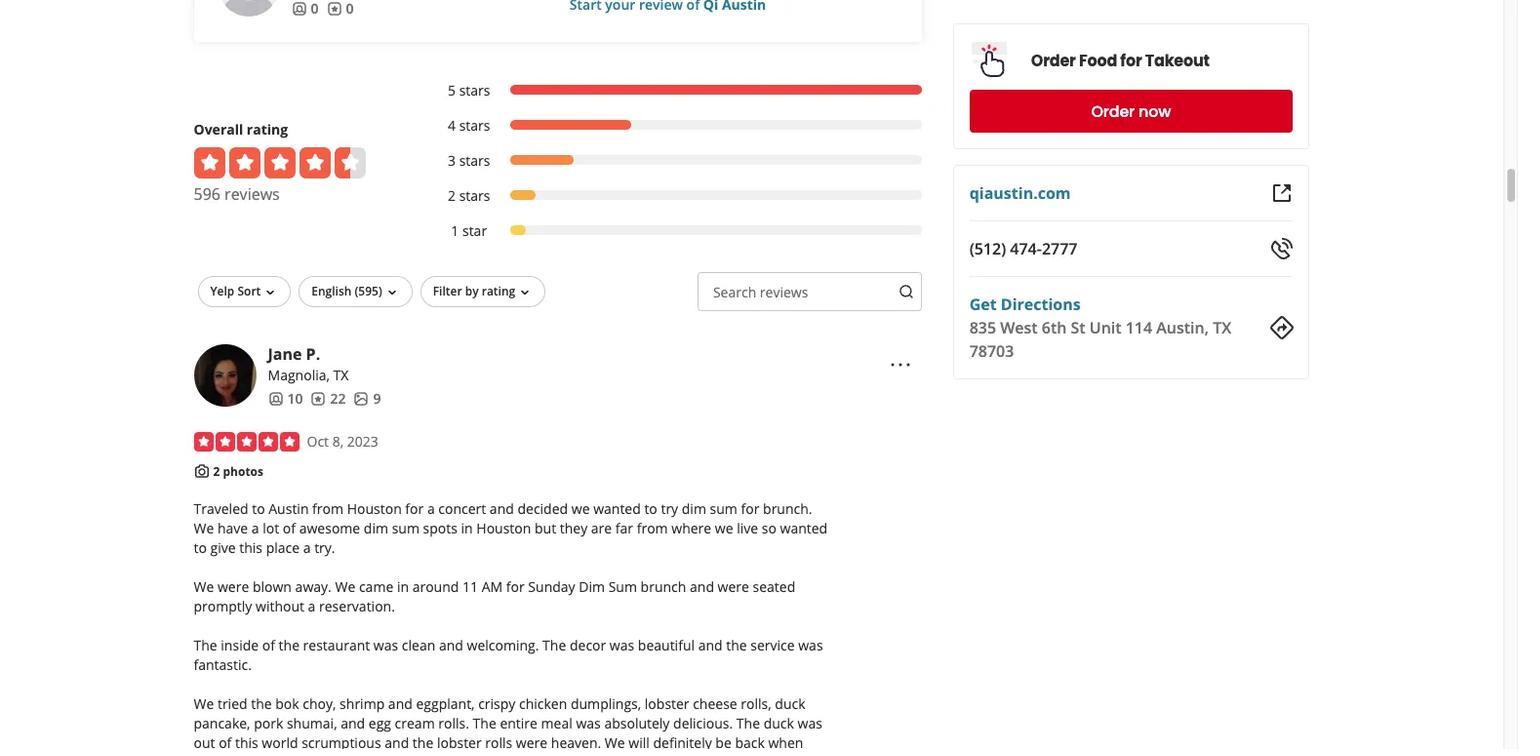 Task type: describe. For each thing, give the bounding box(es) containing it.
english (595)
[[312, 283, 382, 299]]

star
[[462, 221, 487, 240]]

sum
[[609, 578, 637, 596]]

0 horizontal spatial to
[[194, 539, 207, 557]]

filter by rating
[[433, 283, 515, 299]]

dumplings,
[[571, 695, 641, 714]]

5 star rating image
[[194, 432, 299, 452]]

and up scrumptious
[[341, 715, 365, 733]]

filter
[[433, 283, 462, 299]]

5 stars
[[448, 81, 490, 99]]

the up "pork"
[[251, 695, 272, 714]]

english (595) button
[[299, 276, 412, 307]]

the left the decor
[[543, 636, 566, 655]]

4
[[448, 116, 456, 135]]

1 star
[[451, 221, 487, 240]]

16 chevron down v2 image for sort
[[263, 285, 278, 300]]

traveled to austin from houston for a concert and decided we wanted to try dim sum for brunch. we have a lot of awesome dim sum spots in houston but they are far from where we live so wanted to give this place a try.
[[194, 500, 828, 557]]

welcoming.
[[467, 636, 539, 655]]

service
[[751, 636, 795, 655]]

1 horizontal spatial houston
[[476, 519, 531, 538]]

3 stars
[[448, 151, 490, 170]]

we up pancake,
[[194, 695, 214, 714]]

get
[[970, 294, 997, 315]]

get directions 835 west 6th st unit 114 austin, tx 78703
[[970, 294, 1232, 362]]

and right clean
[[439, 636, 463, 655]]

0 vertical spatial reviews element
[[326, 0, 354, 18]]

egg
[[369, 715, 391, 733]]

we tried the bok choy, shrimp and eggplant, crispy chicken dumplings, lobster cheese rolls, duck pancake, pork shumai, and egg cream rolls. the entire meal was absolutely delicious. the duck was out of this world scrumptious and the lobster rolls were heaven. we will definitely be back wh
[[194, 695, 829, 749]]

11
[[463, 578, 478, 596]]

16 camera v2 image
[[194, 463, 209, 479]]

this inside traveled to austin from houston for a concert and decided we wanted to try dim sum for brunch. we have a lot of awesome dim sum spots in houston but they are far from where we live so wanted to give this place a try.
[[239, 539, 262, 557]]

live
[[737, 519, 758, 538]]

photos
[[223, 463, 263, 480]]

brunch.
[[763, 500, 812, 518]]

16 chevron down v2 image for (595)
[[384, 285, 400, 300]]

0 horizontal spatial lobster
[[437, 734, 482, 749]]

pork
[[254, 715, 283, 733]]

stars for 4 stars
[[459, 116, 490, 135]]

are
[[591, 519, 612, 538]]

and right beautiful
[[698, 636, 723, 655]]

delicious.
[[673, 715, 733, 733]]

474-
[[1011, 238, 1042, 260]]

the left service
[[726, 636, 747, 655]]

place
[[266, 539, 300, 557]]

a left try.
[[303, 539, 311, 557]]

cream
[[395, 715, 435, 733]]

114
[[1126, 317, 1153, 339]]

of inside traveled to austin from houston for a concert and decided we wanted to try dim sum for brunch. we have a lot of awesome dim sum spots in houston but they are far from where we live so wanted to give this place a try.
[[283, 519, 296, 538]]

rating inside "dropdown button"
[[482, 283, 515, 299]]

24 phone v2 image
[[1270, 237, 1293, 261]]

around
[[412, 578, 459, 596]]

order now link
[[970, 90, 1293, 133]]

absolutely
[[604, 715, 670, 733]]

qiaustin.com
[[970, 182, 1071, 204]]

photo of jane p. image
[[194, 344, 256, 407]]

try
[[661, 500, 678, 518]]

but
[[535, 519, 556, 538]]

16 review v2 image
[[326, 1, 342, 16]]

1 vertical spatial duck
[[764, 715, 794, 733]]

concert
[[438, 500, 486, 518]]

and down egg
[[385, 734, 409, 749]]

choy,
[[303, 695, 336, 714]]

search image
[[899, 284, 914, 300]]

get directions link
[[970, 294, 1081, 315]]

for up "live" at the left bottom
[[741, 500, 760, 518]]

where
[[672, 519, 712, 538]]

we left will
[[605, 734, 625, 749]]

so
[[762, 519, 777, 538]]

heaven.
[[551, 734, 601, 749]]

0 horizontal spatial wanted
[[593, 500, 641, 518]]

0 horizontal spatial rating
[[247, 120, 288, 138]]

78703
[[970, 341, 1015, 362]]

6th
[[1042, 317, 1067, 339]]

p.
[[306, 343, 320, 365]]

0 horizontal spatial we
[[572, 500, 590, 518]]

835
[[970, 317, 997, 339]]

dim
[[579, 578, 605, 596]]

a inside we were blown away. we came in around 11 am for sunday dim sum brunch and were seated promptly without a reservation.
[[308, 597, 316, 616]]

the down cream
[[413, 734, 433, 749]]

the inside of the restaurant was clean and welcoming. the decor was beautiful and the service was fantastic.
[[194, 636, 823, 675]]

austin
[[269, 500, 309, 518]]

without
[[256, 597, 304, 616]]

tx inside jane p. magnolia, tx
[[333, 366, 349, 384]]

stars for 3 stars
[[459, 151, 490, 170]]

596
[[194, 183, 220, 205]]

the up "back"
[[737, 715, 760, 733]]

oct 8, 2023
[[307, 432, 378, 451]]

overall
[[194, 120, 243, 138]]

am
[[482, 578, 503, 596]]

0 vertical spatial duck
[[775, 695, 806, 714]]

stars for 2 stars
[[459, 186, 490, 205]]

16 friends v2 image for the friends element containing 10
[[268, 391, 283, 407]]

inside
[[221, 636, 259, 655]]

in inside we were blown away. we came in around 11 am for sunday dim sum brunch and were seated promptly without a reservation.
[[397, 578, 409, 596]]

jane
[[268, 343, 302, 365]]

1 horizontal spatial lobster
[[645, 695, 689, 714]]

by
[[465, 283, 479, 299]]

promptly
[[194, 597, 252, 616]]

away.
[[295, 578, 332, 596]]

for right food
[[1121, 49, 1143, 72]]

try.
[[314, 539, 335, 557]]

rolls,
[[741, 695, 772, 714]]

1
[[451, 221, 459, 240]]

(512)
[[970, 238, 1007, 260]]

definitely
[[653, 734, 712, 749]]

for up spots
[[405, 500, 424, 518]]

16 photos v2 image
[[354, 391, 369, 407]]

in inside traveled to austin from houston for a concert and decided we wanted to try dim sum for brunch. we have a lot of awesome dim sum spots in houston but they are far from where we live so wanted to give this place a try.
[[461, 519, 473, 538]]

reviews element containing 22
[[311, 389, 346, 409]]

2 photos
[[213, 463, 263, 480]]

st
[[1071, 317, 1086, 339]]

10
[[287, 389, 303, 408]]

traveled
[[194, 500, 248, 518]]

(512) 474-2777
[[970, 238, 1078, 260]]

english
[[312, 283, 352, 299]]

1 vertical spatial we
[[715, 519, 733, 538]]

will
[[629, 734, 650, 749]]

596 reviews
[[194, 183, 280, 205]]

pancake,
[[194, 715, 250, 733]]

order for order food for takeout
[[1032, 49, 1076, 72]]

the up fantastic.
[[194, 636, 217, 655]]

2 for 2 stars
[[448, 186, 456, 205]]

takeout
[[1146, 49, 1210, 72]]

friends element for 16 review v2 image
[[291, 0, 319, 18]]

0 horizontal spatial sum
[[392, 519, 420, 538]]

qiaustin.com link
[[970, 182, 1071, 204]]

we were blown away. we came in around 11 am for sunday dim sum brunch and were seated promptly without a reservation.
[[194, 578, 795, 616]]

magnolia,
[[268, 366, 330, 384]]

now
[[1139, 100, 1172, 122]]



Task type: vqa. For each thing, say whether or not it's contained in the screenshot.
Manage in the Pending Friend Invitations tab list
no



Task type: locate. For each thing, give the bounding box(es) containing it.
4 stars
[[448, 116, 490, 135]]

stars right 5
[[459, 81, 490, 99]]

back
[[735, 734, 765, 749]]

stars up star
[[459, 186, 490, 205]]

jane p. magnolia, tx
[[268, 343, 349, 384]]

2 down 3 on the top
[[448, 186, 456, 205]]

5
[[448, 81, 456, 99]]

friends element containing 10
[[268, 389, 303, 409]]

0 horizontal spatial were
[[218, 578, 249, 596]]

in right "came"
[[397, 578, 409, 596]]

a down away.
[[308, 597, 316, 616]]

1 vertical spatial of
[[262, 636, 275, 655]]

1 horizontal spatial 16 friends v2 image
[[291, 1, 307, 16]]

houston up the awesome
[[347, 500, 402, 518]]

this down "pork"
[[235, 734, 258, 749]]

0 vertical spatial from
[[312, 500, 344, 518]]

menu image
[[889, 353, 912, 376]]

wanted down brunch.
[[780, 519, 828, 538]]

stars for 5 stars
[[459, 81, 490, 99]]

cheese
[[693, 695, 737, 714]]

order left food
[[1032, 49, 1076, 72]]

1 vertical spatial reviews element
[[311, 389, 346, 409]]

filter reviews by 5 stars rating element
[[428, 81, 922, 100]]

2
[[448, 186, 456, 205], [213, 463, 220, 480]]

1 horizontal spatial wanted
[[780, 519, 828, 538]]

the up rolls
[[473, 715, 496, 733]]

16 review v2 image
[[311, 391, 326, 407]]

came
[[359, 578, 393, 596]]

beautiful
[[638, 636, 695, 655]]

0 vertical spatial rating
[[247, 120, 288, 138]]

0 vertical spatial wanted
[[593, 500, 641, 518]]

reviews down 4.5 star rating image
[[225, 183, 280, 205]]

we up reservation.
[[335, 578, 355, 596]]

22
[[330, 389, 346, 408]]

16 chevron down v2 image right (595)
[[384, 285, 400, 300]]

directions
[[1001, 294, 1081, 315]]

friends element down magnolia,
[[268, 389, 303, 409]]

friends element
[[291, 0, 319, 18], [268, 389, 303, 409]]

and
[[490, 500, 514, 518], [690, 578, 714, 596], [439, 636, 463, 655], [698, 636, 723, 655], [388, 695, 413, 714], [341, 715, 365, 733], [385, 734, 409, 749]]

stars right 4
[[459, 116, 490, 135]]

oct
[[307, 432, 329, 451]]

shrimp
[[340, 695, 385, 714]]

and up cream
[[388, 695, 413, 714]]

1 vertical spatial this
[[235, 734, 258, 749]]

austin,
[[1157, 317, 1209, 339]]

houston
[[347, 500, 402, 518], [476, 519, 531, 538]]

rating up 4.5 star rating image
[[247, 120, 288, 138]]

order for order now
[[1092, 100, 1135, 122]]

were down "entire"
[[516, 734, 548, 749]]

shumai,
[[287, 715, 337, 733]]

for inside we were blown away. we came in around 11 am for sunday dim sum brunch and were seated promptly without a reservation.
[[506, 578, 525, 596]]

0 vertical spatial sum
[[710, 500, 738, 518]]

16 friends v2 image for 16 review v2 image the friends element
[[291, 1, 307, 16]]

0 vertical spatial we
[[572, 500, 590, 518]]

1 vertical spatial 16 friends v2 image
[[268, 391, 283, 407]]

filter by rating button
[[420, 276, 546, 307]]

chicken
[[519, 695, 567, 714]]

1 horizontal spatial of
[[262, 636, 275, 655]]

1 horizontal spatial in
[[461, 519, 473, 538]]

bok
[[275, 695, 299, 714]]

reviews for search reviews
[[760, 283, 808, 301]]

blown
[[253, 578, 292, 596]]

1 horizontal spatial 2
[[448, 186, 456, 205]]

0 vertical spatial tx
[[1213, 317, 1232, 339]]

fantastic.
[[194, 656, 252, 675]]

search
[[713, 283, 756, 301]]

in
[[461, 519, 473, 538], [397, 578, 409, 596]]

2023
[[347, 432, 378, 451]]

sum
[[710, 500, 738, 518], [392, 519, 420, 538]]

0 vertical spatial of
[[283, 519, 296, 538]]

2 photos link
[[213, 463, 263, 480]]

24 external link v2 image
[[1270, 181, 1293, 205]]

scrumptious
[[302, 734, 381, 749]]

16 chevron down v2 image inside yelp sort dropdown button
[[263, 285, 278, 300]]

1 horizontal spatial to
[[252, 500, 265, 518]]

0 vertical spatial 16 friends v2 image
[[291, 1, 307, 16]]

and right concert
[[490, 500, 514, 518]]

2 vertical spatial of
[[219, 734, 232, 749]]

food
[[1080, 49, 1118, 72]]

this inside we tried the bok choy, shrimp and eggplant, crispy chicken dumplings, lobster cheese rolls, duck pancake, pork shumai, and egg cream rolls. the entire meal was absolutely delicious. the duck was out of this world scrumptious and the lobster rolls were heaven. we will definitely be back wh
[[235, 734, 258, 749]]

a up spots
[[427, 500, 435, 518]]

16 friends v2 image left 10
[[268, 391, 283, 407]]

2 horizontal spatial of
[[283, 519, 296, 538]]

0 vertical spatial reviews
[[225, 183, 280, 205]]

16 chevron down v2 image
[[517, 285, 533, 300]]

0 horizontal spatial order
[[1032, 49, 1076, 72]]

reviews right search
[[760, 283, 808, 301]]

reviews for 596 reviews
[[225, 183, 280, 205]]

of right inside
[[262, 636, 275, 655]]

0 horizontal spatial dim
[[364, 519, 388, 538]]

reviews element
[[326, 0, 354, 18], [311, 389, 346, 409]]

rolls.
[[438, 715, 469, 733]]

16 chevron down v2 image
[[263, 285, 278, 300], [384, 285, 400, 300]]

overall rating
[[194, 120, 288, 138]]

filter reviews by 2 stars rating element
[[428, 186, 922, 206]]

entire
[[500, 715, 538, 733]]

  text field
[[698, 272, 922, 311]]

decor
[[570, 636, 606, 655]]

9
[[373, 389, 381, 408]]

a left lot
[[252, 519, 259, 538]]

1 horizontal spatial were
[[516, 734, 548, 749]]

4 stars from the top
[[459, 186, 490, 205]]

jane p. link
[[268, 343, 320, 365]]

0 horizontal spatial in
[[397, 578, 409, 596]]

1 vertical spatial tx
[[333, 366, 349, 384]]

0 vertical spatial order
[[1032, 49, 1076, 72]]

stars right 3 on the top
[[459, 151, 490, 170]]

1 horizontal spatial 16 chevron down v2 image
[[384, 285, 400, 300]]

yelp sort button
[[198, 276, 291, 307]]

16 chevron down v2 image inside english (595) dropdown button
[[384, 285, 400, 300]]

0 vertical spatial friends element
[[291, 0, 319, 18]]

and inside we were blown away. we came in around 11 am for sunday dim sum brunch and were seated promptly without a reservation.
[[690, 578, 714, 596]]

wanted up far
[[593, 500, 641, 518]]

yelp
[[210, 283, 235, 299]]

tx right austin,
[[1213, 317, 1232, 339]]

0 horizontal spatial 16 chevron down v2 image
[[263, 285, 278, 300]]

dim right the awesome
[[364, 519, 388, 538]]

1 vertical spatial reviews
[[760, 283, 808, 301]]

1 vertical spatial sum
[[392, 519, 420, 538]]

0 vertical spatial 2
[[448, 186, 456, 205]]

of down pancake,
[[219, 734, 232, 749]]

1 horizontal spatial order
[[1092, 100, 1135, 122]]

2 right 16 camera v2 icon
[[213, 463, 220, 480]]

1 16 chevron down v2 image from the left
[[263, 285, 278, 300]]

be
[[716, 734, 732, 749]]

0 vertical spatial dim
[[682, 500, 706, 518]]

2 stars from the top
[[459, 116, 490, 135]]

2 stars
[[448, 186, 490, 205]]

0 horizontal spatial from
[[312, 500, 344, 518]]

16 friends v2 image
[[291, 1, 307, 16], [268, 391, 283, 407]]

were
[[218, 578, 249, 596], [718, 578, 749, 596], [516, 734, 548, 749]]

2 for 2 photos
[[213, 463, 220, 480]]

brunch
[[641, 578, 686, 596]]

order left 'now'
[[1092, 100, 1135, 122]]

and inside traveled to austin from houston for a concert and decided we wanted to try dim sum for brunch. we have a lot of awesome dim sum spots in houston but they are far from where we live so wanted to give this place a try.
[[490, 500, 514, 518]]

we down traveled
[[194, 519, 214, 538]]

dim up where
[[682, 500, 706, 518]]

1 horizontal spatial rating
[[482, 283, 515, 299]]

rolls
[[485, 734, 512, 749]]

sort
[[238, 283, 261, 299]]

were inside we tried the bok choy, shrimp and eggplant, crispy chicken dumplings, lobster cheese rolls, duck pancake, pork shumai, and egg cream rolls. the entire meal was absolutely delicious. the duck was out of this world scrumptious and the lobster rolls were heaven. we will definitely be back wh
[[516, 734, 548, 749]]

friends element left 16 review v2 image
[[291, 0, 319, 18]]

1 vertical spatial wanted
[[780, 519, 828, 538]]

unit
[[1090, 317, 1122, 339]]

lobster down rolls.
[[437, 734, 482, 749]]

photos element
[[354, 389, 381, 409]]

of inside the inside of the restaurant was clean and welcoming. the decor was beautiful and the service was fantastic.
[[262, 636, 275, 655]]

of inside we tried the bok choy, shrimp and eggplant, crispy chicken dumplings, lobster cheese rolls, duck pancake, pork shumai, and egg cream rolls. the entire meal was absolutely delicious. the duck was out of this world scrumptious and the lobster rolls were heaven. we will definitely be back wh
[[219, 734, 232, 749]]

1 horizontal spatial from
[[637, 519, 668, 538]]

0 vertical spatial lobster
[[645, 695, 689, 714]]

1 horizontal spatial tx
[[1213, 317, 1232, 339]]

16 friends v2 image left 16 review v2 image
[[291, 1, 307, 16]]

were up the promptly
[[218, 578, 249, 596]]

filter reviews by 4 stars rating element
[[428, 116, 922, 135]]

was
[[374, 636, 398, 655], [610, 636, 634, 655], [798, 636, 823, 655], [576, 715, 601, 733], [798, 715, 822, 733]]

1 vertical spatial lobster
[[437, 734, 482, 749]]

duck down "rolls,"
[[764, 715, 794, 733]]

of right lot
[[283, 519, 296, 538]]

tx up 22
[[333, 366, 349, 384]]

16 chevron down v2 image right sort
[[263, 285, 278, 300]]

from down try
[[637, 519, 668, 538]]

and right brunch
[[690, 578, 714, 596]]

2 horizontal spatial were
[[718, 578, 749, 596]]

sum left spots
[[392, 519, 420, 538]]

1 vertical spatial houston
[[476, 519, 531, 538]]

1 vertical spatial dim
[[364, 519, 388, 538]]

decided
[[518, 500, 568, 518]]

sunday
[[528, 578, 575, 596]]

seated
[[753, 578, 795, 596]]

duck
[[775, 695, 806, 714], [764, 715, 794, 733]]

have
[[218, 519, 248, 538]]

duck right "rolls,"
[[775, 695, 806, 714]]

filter reviews by 3 stars rating element
[[428, 151, 922, 171]]

sum up "live" at the left bottom
[[710, 500, 738, 518]]

they
[[560, 519, 588, 538]]

3
[[448, 151, 456, 170]]

1 stars from the top
[[459, 81, 490, 99]]

we up the promptly
[[194, 578, 214, 596]]

0 horizontal spatial houston
[[347, 500, 402, 518]]

24 directions v2 image
[[1270, 316, 1293, 340]]

1 vertical spatial 2
[[213, 463, 220, 480]]

world
[[262, 734, 298, 749]]

we left "live" at the left bottom
[[715, 519, 733, 538]]

1 vertical spatial friends element
[[268, 389, 303, 409]]

awesome
[[299, 519, 360, 538]]

we
[[194, 519, 214, 538], [194, 578, 214, 596], [335, 578, 355, 596], [194, 695, 214, 714], [605, 734, 625, 749]]

in down concert
[[461, 519, 473, 538]]

the down the without
[[279, 636, 300, 655]]

8,
[[332, 432, 344, 451]]

0 horizontal spatial of
[[219, 734, 232, 749]]

1 vertical spatial from
[[637, 519, 668, 538]]

0 horizontal spatial 16 friends v2 image
[[268, 391, 283, 407]]

lobster up 'absolutely'
[[645, 695, 689, 714]]

1 horizontal spatial reviews
[[760, 283, 808, 301]]

1 vertical spatial order
[[1092, 100, 1135, 122]]

2 16 chevron down v2 image from the left
[[384, 285, 400, 300]]

0 vertical spatial houston
[[347, 500, 402, 518]]

were left seated at the bottom
[[718, 578, 749, 596]]

restaurant
[[303, 636, 370, 655]]

houston left but
[[476, 519, 531, 538]]

tried
[[218, 695, 247, 714]]

friends element for 16 review v2 icon
[[268, 389, 303, 409]]

0 horizontal spatial reviews
[[225, 183, 280, 205]]

we up they
[[572, 500, 590, 518]]

we inside traveled to austin from houston for a concert and decided we wanted to try dim sum for brunch. we have a lot of awesome dim sum spots in houston but they are far from where we live so wanted to give this place a try.
[[194, 519, 214, 538]]

west
[[1001, 317, 1038, 339]]

0 vertical spatial this
[[239, 539, 262, 557]]

rating left 16 chevron down v2 image
[[482, 283, 515, 299]]

3 stars from the top
[[459, 151, 490, 170]]

1 vertical spatial in
[[397, 578, 409, 596]]

to left try
[[644, 500, 657, 518]]

1 horizontal spatial dim
[[682, 500, 706, 518]]

1 horizontal spatial sum
[[710, 500, 738, 518]]

1 horizontal spatial we
[[715, 519, 733, 538]]

for
[[1121, 49, 1143, 72], [405, 500, 424, 518], [741, 500, 760, 518], [506, 578, 525, 596]]

from up the awesome
[[312, 500, 344, 518]]

order
[[1032, 49, 1076, 72], [1092, 100, 1135, 122]]

to left give
[[194, 539, 207, 557]]

filter reviews by 1 star rating element
[[428, 221, 922, 241]]

2 horizontal spatial to
[[644, 500, 657, 518]]

for right am
[[506, 578, 525, 596]]

4.5 star rating image
[[194, 147, 365, 178]]

1 vertical spatial rating
[[482, 283, 515, 299]]

0 vertical spatial in
[[461, 519, 473, 538]]

0 horizontal spatial 2
[[213, 463, 220, 480]]

tx inside get directions 835 west 6th st unit 114 austin, tx 78703
[[1213, 317, 1232, 339]]

of
[[283, 519, 296, 538], [262, 636, 275, 655], [219, 734, 232, 749]]

out
[[194, 734, 215, 749]]

this down "have"
[[239, 539, 262, 557]]

0 horizontal spatial tx
[[333, 366, 349, 384]]

to up lot
[[252, 500, 265, 518]]



